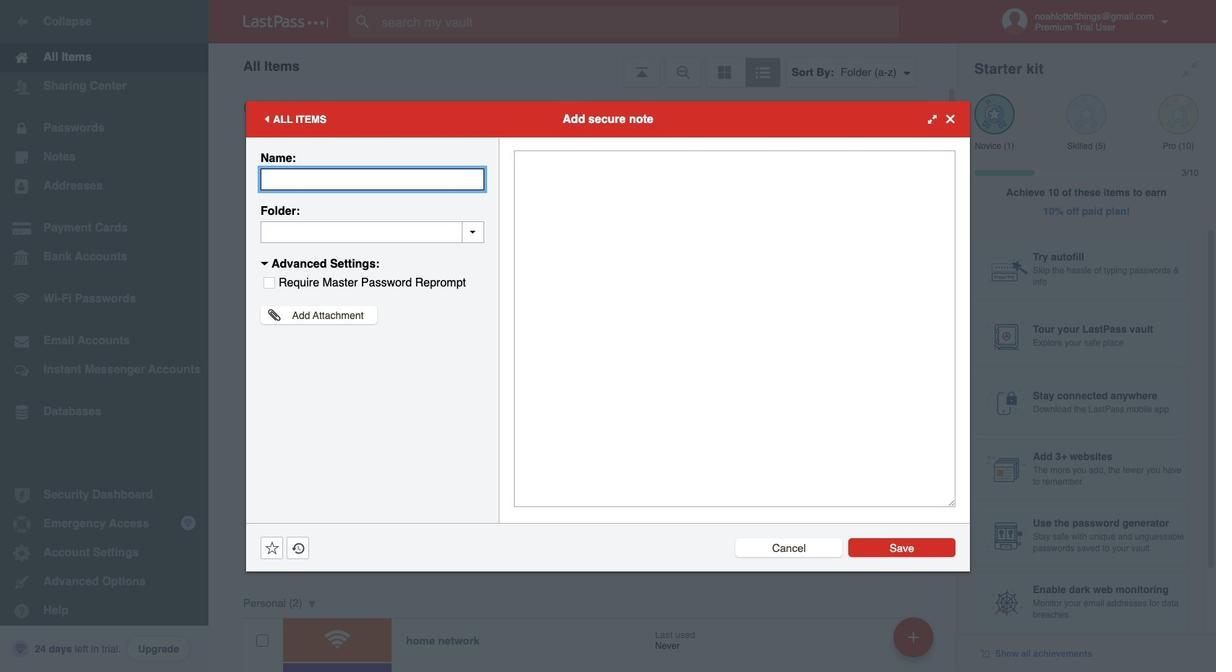 Task type: locate. For each thing, give the bounding box(es) containing it.
new item navigation
[[889, 613, 943, 673]]

main navigation navigation
[[0, 0, 209, 673]]

None text field
[[514, 150, 956, 507]]

vault options navigation
[[209, 43, 957, 87]]

None text field
[[261, 168, 484, 190], [261, 221, 484, 243], [261, 168, 484, 190], [261, 221, 484, 243]]

dialog
[[246, 101, 970, 572]]

Search search field
[[349, 6, 928, 38]]

new item image
[[909, 633, 919, 643]]



Task type: vqa. For each thing, say whether or not it's contained in the screenshot.
alert
no



Task type: describe. For each thing, give the bounding box(es) containing it.
search my vault text field
[[349, 6, 928, 38]]

lastpass image
[[243, 15, 329, 28]]



